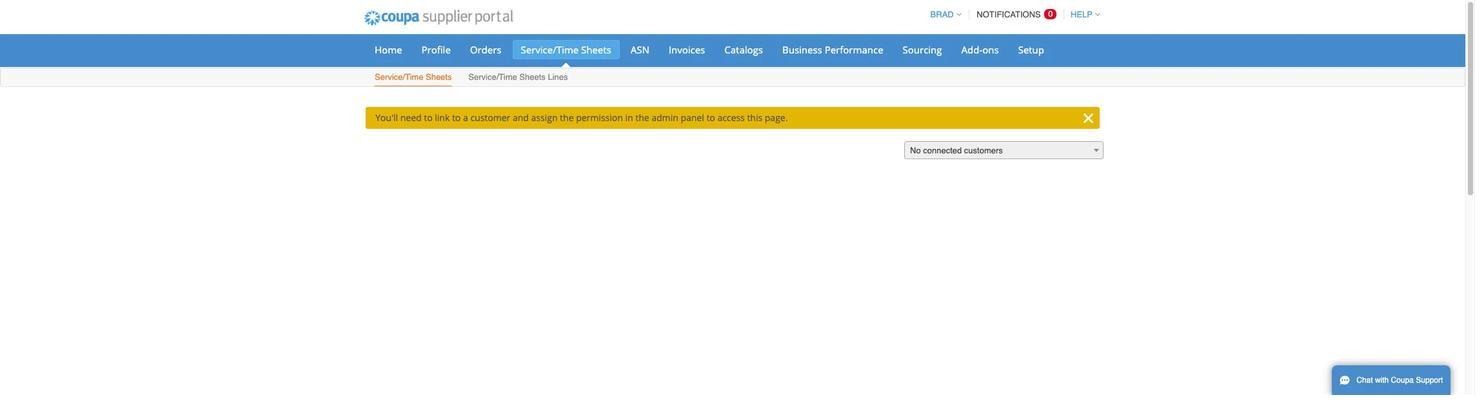 Task type: locate. For each thing, give the bounding box(es) containing it.
service/time down home
[[375, 72, 424, 82]]

sheets left the "asn"
[[581, 43, 612, 56]]

no
[[910, 146, 921, 156]]

to left link
[[424, 112, 433, 124]]

service/time sheets link down profile
[[374, 70, 453, 86]]

1 horizontal spatial service/time
[[469, 72, 517, 82]]

0 vertical spatial service/time sheets
[[521, 43, 612, 56]]

asn link
[[623, 40, 658, 59]]

a
[[463, 112, 468, 124]]

add-ons link
[[953, 40, 1008, 59]]

access
[[718, 112, 745, 124]]

0 horizontal spatial service/time sheets link
[[374, 70, 453, 86]]

the
[[560, 112, 574, 124], [636, 112, 650, 124]]

service/time sheets down profile link
[[375, 72, 452, 82]]

catalogs
[[725, 43, 763, 56]]

the right in
[[636, 112, 650, 124]]

sourcing
[[903, 43, 942, 56]]

coupa
[[1392, 376, 1414, 385]]

2 horizontal spatial sheets
[[581, 43, 612, 56]]

to left 'a'
[[452, 112, 461, 124]]

1 horizontal spatial the
[[636, 112, 650, 124]]

chat with coupa support
[[1357, 376, 1444, 385]]

service/time down orders
[[469, 72, 517, 82]]

service/time sheets up lines
[[521, 43, 612, 56]]

sheets down profile
[[426, 72, 452, 82]]

service/time for the leftmost service/time sheets link
[[375, 72, 424, 82]]

navigation
[[925, 2, 1101, 27]]

1 vertical spatial service/time sheets
[[375, 72, 452, 82]]

0 horizontal spatial to
[[424, 112, 433, 124]]

sheets for the leftmost service/time sheets link
[[426, 72, 452, 82]]

asn
[[631, 43, 650, 56]]

2 to from the left
[[452, 112, 461, 124]]

you'll
[[376, 112, 398, 124]]

2 horizontal spatial to
[[707, 112, 715, 124]]

1 horizontal spatial sheets
[[520, 72, 546, 82]]

2 horizontal spatial service/time
[[521, 43, 579, 56]]

service/time sheets link up lines
[[513, 40, 620, 59]]

home
[[375, 43, 402, 56]]

1 the from the left
[[560, 112, 574, 124]]

service/time sheets for the leftmost service/time sheets link
[[375, 72, 452, 82]]

link
[[435, 112, 450, 124]]

to right panel
[[707, 112, 715, 124]]

service/time
[[521, 43, 579, 56], [375, 72, 424, 82], [469, 72, 517, 82]]

page.
[[765, 112, 788, 124]]

this
[[747, 112, 763, 124]]

service/time sheets
[[521, 43, 612, 56], [375, 72, 452, 82]]

notifications 0
[[977, 9, 1053, 19]]

sheets
[[581, 43, 612, 56], [426, 72, 452, 82], [520, 72, 546, 82]]

profile link
[[413, 40, 459, 59]]

1 horizontal spatial service/time sheets
[[521, 43, 612, 56]]

0 horizontal spatial service/time
[[375, 72, 424, 82]]

orders
[[470, 43, 502, 56]]

chat
[[1357, 376, 1374, 385]]

orders link
[[462, 40, 510, 59]]

customers
[[965, 146, 1003, 156]]

0 horizontal spatial service/time sheets
[[375, 72, 452, 82]]

service/time sheets link
[[513, 40, 620, 59], [374, 70, 453, 86]]

business
[[783, 43, 823, 56]]

add-ons
[[962, 43, 999, 56]]

notifications
[[977, 10, 1041, 19]]

sheets left lines
[[520, 72, 546, 82]]

assign
[[531, 112, 558, 124]]

1 horizontal spatial service/time sheets link
[[513, 40, 620, 59]]

1 horizontal spatial to
[[452, 112, 461, 124]]

brad
[[931, 10, 954, 19]]

setup
[[1019, 43, 1045, 56]]

to
[[424, 112, 433, 124], [452, 112, 461, 124], [707, 112, 715, 124]]

panel
[[681, 112, 704, 124]]

ons
[[983, 43, 999, 56]]

service/time sheets for service/time sheets link to the top
[[521, 43, 612, 56]]

service/time up lines
[[521, 43, 579, 56]]

service/time for service/time sheets lines link
[[469, 72, 517, 82]]

the right assign
[[560, 112, 574, 124]]

sourcing link
[[895, 40, 951, 59]]

0 horizontal spatial sheets
[[426, 72, 452, 82]]

1 vertical spatial service/time sheets link
[[374, 70, 453, 86]]

0 horizontal spatial the
[[560, 112, 574, 124]]



Task type: vqa. For each thing, say whether or not it's contained in the screenshot.
Your Profile link
no



Task type: describe. For each thing, give the bounding box(es) containing it.
invoices link
[[661, 40, 714, 59]]

service/time sheets lines link
[[468, 70, 569, 86]]

1 to from the left
[[424, 112, 433, 124]]

performance
[[825, 43, 884, 56]]

support
[[1417, 376, 1444, 385]]

connected
[[924, 146, 962, 156]]

business performance link
[[774, 40, 892, 59]]

No connected customers field
[[905, 141, 1104, 160]]

service/time sheets lines
[[469, 72, 568, 82]]

lines
[[548, 72, 568, 82]]

help link
[[1065, 10, 1101, 19]]

setup link
[[1010, 40, 1053, 59]]

sheets for service/time sheets link to the top
[[581, 43, 612, 56]]

permission
[[576, 112, 623, 124]]

catalogs link
[[716, 40, 772, 59]]

home link
[[367, 40, 411, 59]]

3 to from the left
[[707, 112, 715, 124]]

customer
[[471, 112, 511, 124]]

business performance
[[783, 43, 884, 56]]

help
[[1071, 10, 1093, 19]]

chat with coupa support button
[[1332, 366, 1451, 396]]

sheets for service/time sheets lines link
[[520, 72, 546, 82]]

with
[[1376, 376, 1389, 385]]

0 vertical spatial service/time sheets link
[[513, 40, 620, 59]]

No connected customers text field
[[905, 142, 1103, 160]]

need
[[401, 112, 422, 124]]

0
[[1049, 9, 1053, 19]]

2 the from the left
[[636, 112, 650, 124]]

add-
[[962, 43, 983, 56]]

you'll need to link to a customer and assign the permission in the admin panel to access this page.
[[376, 112, 788, 124]]

and
[[513, 112, 529, 124]]

service/time for service/time sheets link to the top
[[521, 43, 579, 56]]

coupa supplier portal image
[[356, 2, 522, 34]]

navigation containing notifications 0
[[925, 2, 1101, 27]]

invoices
[[669, 43, 705, 56]]

brad link
[[925, 10, 962, 19]]

in
[[626, 112, 633, 124]]

admin
[[652, 112, 679, 124]]

profile
[[422, 43, 451, 56]]

no connected customers
[[910, 146, 1003, 156]]



